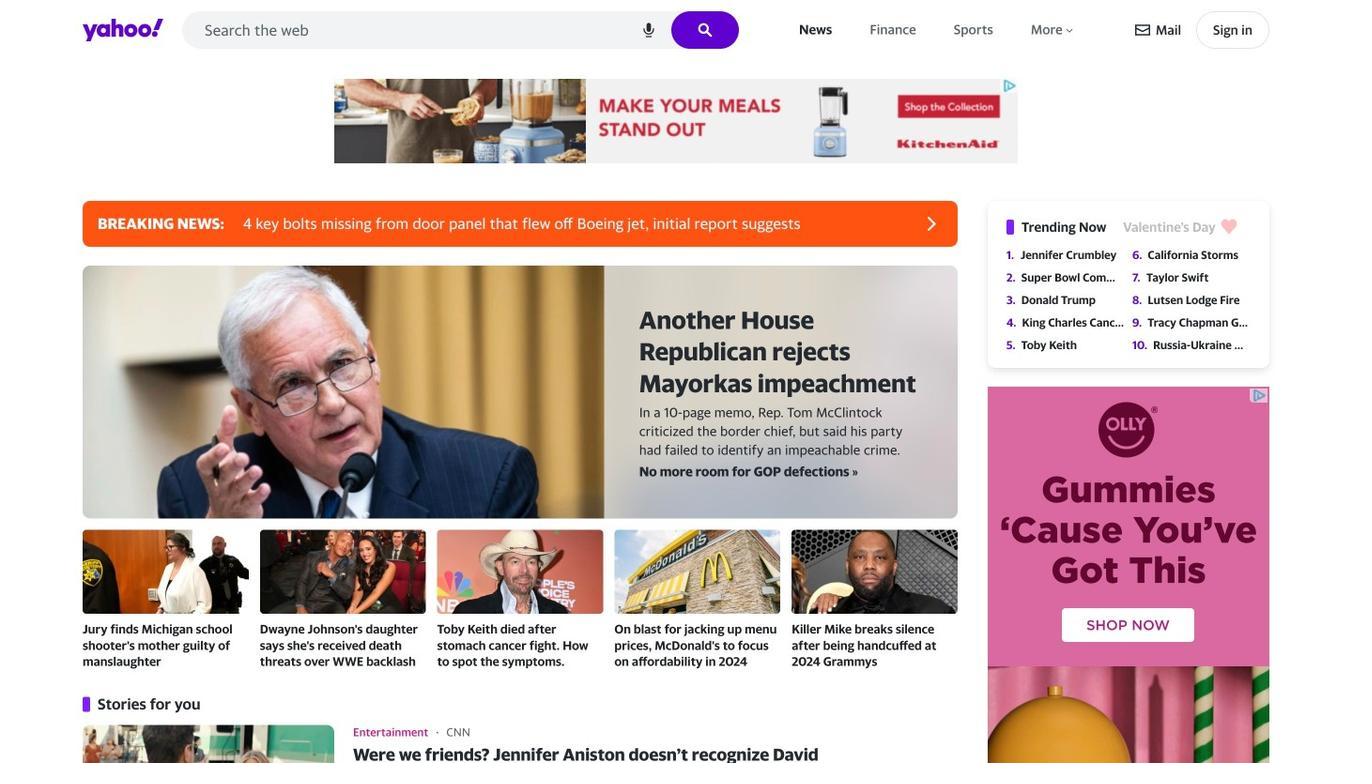 Task type: describe. For each thing, give the bounding box(es) containing it.
1 vertical spatial advertisement element
[[988, 387, 1270, 764]]

Search the web text field
[[182, 11, 739, 49]]

0 vertical spatial advertisement element
[[334, 79, 1018, 163]]



Task type: vqa. For each thing, say whether or not it's contained in the screenshot.
Search icon on the top right of page
yes



Task type: locate. For each thing, give the bounding box(es) containing it.
search image
[[698, 23, 713, 38]]

tab list
[[1022, 218, 1251, 237]]

advertisement element
[[334, 79, 1018, 163], [988, 387, 1270, 764]]

toolbar
[[1135, 11, 1270, 49]]

main content
[[83, 201, 969, 764]]

None search field
[[182, 11, 739, 49]]



